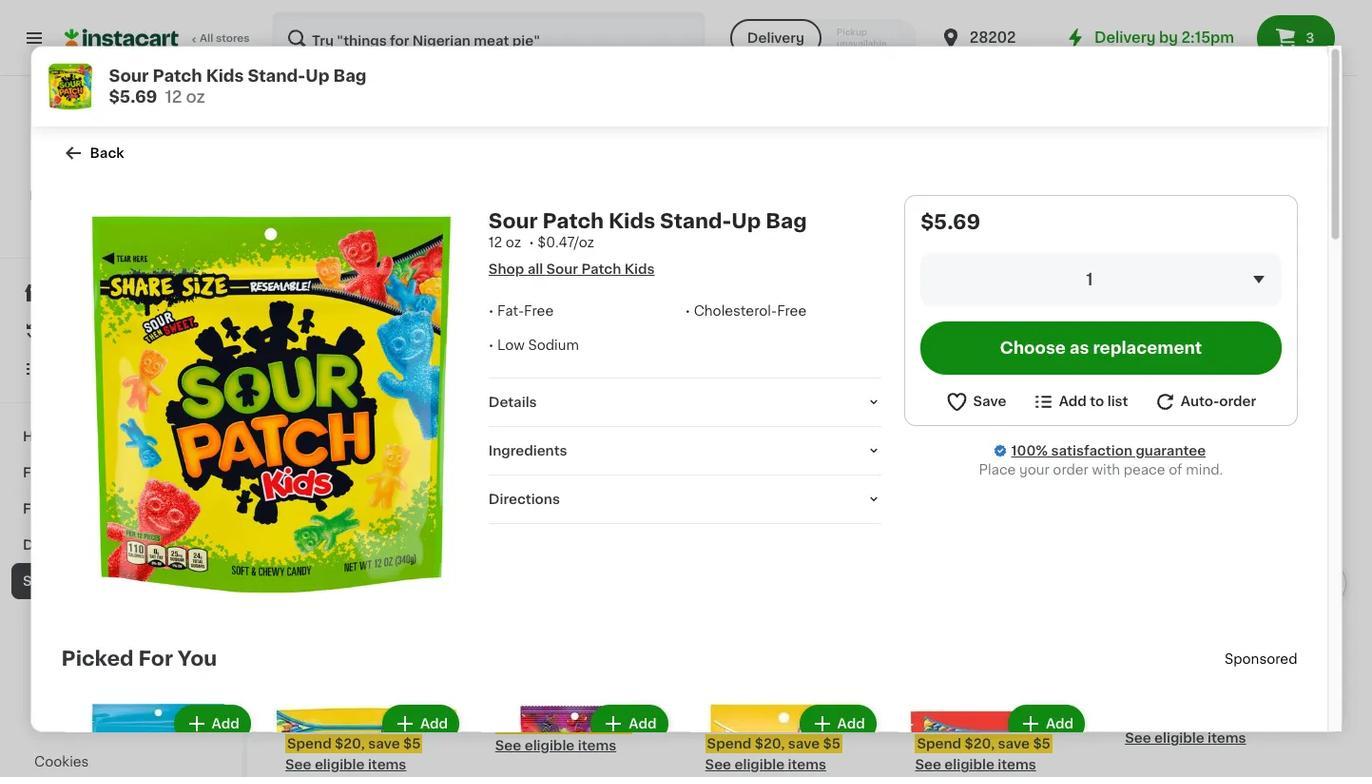 Task type: describe. For each thing, give the bounding box(es) containing it.
1
[[1086, 271, 1093, 286]]

save button
[[945, 389, 1006, 413]]

candy link
[[11, 635, 231, 672]]

satisfaction inside 100% satisfaction guarantee link
[[1051, 443, 1132, 457]]

100% satisfaction guarantee link
[[1011, 440, 1206, 459]]

• cholesterol-free
[[685, 303, 806, 317]]

kids for sour patch kids watermelon soft & chewy candy
[[775, 197, 804, 210]]

$0.47/oz
[[537, 235, 594, 248]]

sour patch kids original soft & chewy candy 8 oz
[[975, 197, 1080, 267]]

ritz toasted chips sour cream and onion crackers button
[[1125, 411, 1320, 704]]

harris teeter delivery now link
[[30, 99, 213, 205]]

delivery for delivery
[[747, 31, 805, 45]]

view more
[[1235, 362, 1307, 376]]

original for 3.5
[[1251, 216, 1302, 229]]

soft for sour patch kids original soft & chewy candy 3.5 oz
[[1306, 216, 1334, 229]]

sour patch kids stand-up bag $5.69 12 oz
[[108, 68, 366, 104]]

sour for sour patch kids stand-up bag 12 oz • $0.47/oz
[[488, 210, 538, 230]]

on sale now
[[285, 359, 419, 379]]

policy
[[133, 211, 167, 222]]

& inside sour patch kids watermelon soft & chewy candy
[[815, 216, 825, 229]]

mind.
[[1186, 462, 1223, 476]]

nsored inside enjoy the holidays with spk spo nsored
[[404, 252, 442, 263]]

$5.69 inside sour patch kids stand-up bag $5.69 12 oz
[[108, 88, 157, 104]]

kids for sour patch kids original soft & chewy candy 3.5 oz
[[1327, 197, 1356, 210]]

see inside "button"
[[1125, 731, 1152, 745]]

it
[[83, 324, 93, 338]]

place your order with peace of mind.
[[979, 462, 1223, 476]]

fruit
[[64, 502, 96, 516]]

chewy for sour patch kids original soft & chewy candy 3.5 oz
[[1251, 235, 1297, 248]]

100% satisfaction guarantee inside button
[[49, 230, 202, 241]]

0 horizontal spatial snacks
[[23, 575, 73, 588]]

soft for sour patch kids original soft & chewy candy 8 oz
[[1030, 216, 1058, 229]]

sour patch kids stand-up bag image
[[76, 209, 465, 599]]

kids for sour patch kids stand-up bag 12 oz • $0.47/oz
[[608, 210, 655, 230]]

add inside button
[[1059, 394, 1087, 408]]

watermelon
[[699, 216, 780, 229]]

• fat-free
[[488, 303, 553, 317]]

all
[[527, 262, 543, 275]]

oz inside sour patch kids stand-up bag 12 oz • $0.47/oz
[[505, 235, 521, 248]]

12 inside sour patch kids stand-up bag $5.69 12 oz
[[164, 88, 182, 104]]

• inside sour patch kids stand-up bag 12 oz • $0.47/oz
[[529, 235, 534, 248]]

28202
[[970, 30, 1016, 45]]

peace
[[1123, 462, 1165, 476]]

snacks & candy link
[[11, 563, 231, 599]]

view for view pricing policy
[[65, 211, 90, 222]]

shop
[[488, 262, 524, 275]]

and
[[1173, 669, 1200, 682]]

bag for sour patch kids stand-up bag $5.69 12 oz
[[333, 68, 366, 83]]

fat-
[[497, 303, 524, 317]]

directions
[[488, 492, 560, 505]]

delivery for delivery by 2:15pm
[[1095, 30, 1156, 45]]

with for spk
[[383, 230, 420, 245]]

harris teeter delivery now
[[30, 189, 213, 203]]

1 horizontal spatial nsored
[[1251, 652, 1297, 666]]

candy inside sour patch kids watermelon soft & chewy candy
[[749, 235, 793, 248]]

2 many in stock button from the left
[[915, 411, 1110, 730]]

items inside "button"
[[1208, 731, 1247, 745]]

buy it again
[[53, 324, 134, 338]]

8 inside sour patch kids original soft & chewy candy 8 oz
[[975, 254, 984, 267]]

crackers inside ritz toasted chips sour cream and onion crackers
[[1247, 669, 1307, 682]]

original for 8
[[975, 216, 1027, 229]]

sour patch kids watermelon soft & chewy candy
[[699, 197, 825, 248]]

picked for you
[[61, 648, 217, 668]]

view pricing policy
[[65, 211, 167, 222]]

spk
[[424, 230, 459, 245]]

100% satisfaction guarantee button
[[30, 224, 213, 244]]

add to list button
[[1031, 389, 1128, 413]]

by
[[1160, 30, 1178, 45]]

auto-
[[1181, 394, 1219, 408]]

12 inside sour patch kids stand-up bag 12 oz • $0.47/oz
[[488, 235, 502, 248]]

see eligible items
[[1125, 731, 1247, 745]]

harris
[[30, 189, 71, 203]]

toasted
[[1155, 649, 1208, 663]]

• low sodium
[[488, 338, 579, 351]]

crackers link
[[11, 708, 231, 744]]

teeter
[[74, 189, 118, 203]]

ingredients button
[[488, 440, 881, 459]]

cookies link
[[11, 744, 231, 777]]

patch for sour patch kids stand-up bag 12 oz • $0.47/oz
[[542, 210, 604, 230]]

sour patch kids watermelon soft & chewy candy link
[[558, 161, 826, 294]]

enjoy the holidays with spk spo nsored
[[383, 209, 540, 263]]

patch for sour patch kids original soft & chewy candy 8 oz
[[1009, 197, 1047, 210]]

ritz
[[1125, 649, 1151, 663]]

16
[[705, 688, 720, 701]]

1 vertical spatial 100%
[[1011, 443, 1048, 457]]

fresh for fresh vegetables
[[23, 466, 61, 479]]

again
[[96, 324, 134, 338]]

view pricing policy link
[[65, 209, 178, 224]]

cookies
[[34, 755, 89, 769]]

8 x 1.48 oz
[[285, 688, 356, 701]]

sour for sour patch kids stand-up bag $5.69 12 oz
[[108, 68, 148, 83]]

free for fat-
[[524, 303, 553, 317]]

& down eggs
[[76, 575, 87, 588]]

details button
[[488, 392, 881, 411]]

holiday
[[23, 430, 76, 443]]

choose as replacement
[[1000, 340, 1202, 355]]

patch for sour patch kids watermelon soft & chewy candy
[[733, 197, 772, 210]]

view for view all
[[383, 290, 409, 301]]

1 field
[[920, 252, 1281, 305]]

add to list
[[1059, 394, 1128, 408]]

choose as replacement button
[[920, 321, 1281, 374]]

replacement
[[1093, 340, 1202, 355]]

3.5
[[1251, 254, 1272, 267]]

pricing
[[93, 211, 131, 222]]

instacart logo image
[[65, 27, 179, 49]]

100% inside button
[[49, 230, 77, 241]]

auto-order button
[[1153, 389, 1256, 413]]

1 vertical spatial $5.69
[[920, 211, 980, 231]]

save
[[973, 394, 1006, 408]]

your
[[1019, 462, 1049, 476]]

sour for sour patch kids original soft & chewy candy 3.5 oz
[[1251, 197, 1281, 210]]

the
[[435, 209, 463, 224]]

stand- for sour patch kids stand-up bag 12 oz • $0.47/oz
[[660, 210, 731, 230]]

to
[[1090, 394, 1104, 408]]

0 horizontal spatial now
[[182, 189, 213, 203]]

16 oz
[[705, 688, 739, 701]]

see eligible items button
[[1125, 708, 1320, 747]]

oz inside sour patch kids original soft & chewy candy 8 oz
[[987, 254, 1003, 267]]

holidays
[[467, 209, 540, 224]]

dairy & eggs
[[23, 538, 112, 552]]

crackers inside crackers link
[[34, 719, 94, 732]]

sour patch kids stand-up bag 12 oz • $0.47/oz
[[488, 210, 807, 248]]

stand- for sour patch kids stand-up bag $5.69 12 oz
[[247, 68, 305, 83]]

• for • low sodium
[[488, 338, 494, 351]]

$1.99 element
[[1251, 161, 1373, 194]]

place
[[979, 462, 1016, 476]]

& up the spk icon
[[398, 100, 422, 127]]

holiday link
[[11, 419, 231, 455]]



Task type: locate. For each thing, give the bounding box(es) containing it.
12 down "all stores" "link"
[[164, 88, 182, 104]]

1 vertical spatial 12
[[488, 235, 502, 248]]

0 vertical spatial view
[[65, 211, 90, 222]]

1 horizontal spatial chewy
[[975, 235, 1021, 248]]

with down enjoy
[[383, 230, 420, 245]]

100%
[[49, 230, 77, 241], [1011, 443, 1048, 457]]

1 horizontal spatial 12
[[488, 235, 502, 248]]

1 horizontal spatial order
[[1219, 394, 1256, 408]]

kids inside sour patch kids stand-up bag $5.69 12 oz
[[206, 68, 243, 83]]

free up • low sodium
[[524, 303, 553, 317]]

kids up "kids"
[[608, 210, 655, 230]]

3 soft from the left
[[1306, 216, 1334, 229]]

2 fresh from the top
[[23, 502, 61, 516]]

0 vertical spatial now
[[182, 189, 213, 203]]

sour patch kids original soft & chewy candy 3.5 oz
[[1251, 197, 1356, 267]]

2 horizontal spatial delivery
[[1095, 30, 1156, 45]]

kids inside sour patch kids original soft & chewy candy 8 oz
[[1051, 197, 1080, 210]]

0 vertical spatial 100% satisfaction guarantee
[[49, 230, 202, 241]]

kids inside sour patch kids original soft & chewy candy 3.5 oz
[[1327, 197, 1356, 210]]

sour for sour patch kids watermelon soft & chewy candy
[[699, 197, 730, 210]]

0 horizontal spatial up
[[305, 68, 329, 83]]

0 vertical spatial 8
[[975, 254, 984, 267]]

2 horizontal spatial chewy
[[1251, 235, 1297, 248]]

8 inside item carousel region
[[285, 688, 294, 701]]

patch
[[581, 262, 621, 275]]

0 horizontal spatial guarantee
[[146, 230, 202, 241]]

of
[[1169, 462, 1182, 476]]

stock
[[572, 691, 610, 705], [362, 710, 400, 724], [782, 710, 820, 724], [992, 710, 1030, 724]]

guarantee up of
[[1136, 443, 1206, 457]]

soft inside sour patch kids watermelon soft & chewy candy
[[783, 216, 811, 229]]

item carousel region
[[285, 403, 1347, 777]]

1 horizontal spatial many in stock button
[[915, 411, 1110, 730]]

0 vertical spatial spo
[[383, 252, 404, 263]]

oz right 16
[[723, 688, 739, 701]]

1 horizontal spatial spo
[[1225, 652, 1251, 666]]

nsored down spk
[[404, 252, 442, 263]]

1 horizontal spatial guarantee
[[1136, 443, 1206, 457]]

all left stores
[[200, 33, 213, 44]]

up inside sour patch kids stand-up bag 12 oz • $0.47/oz
[[731, 210, 761, 230]]

1 vertical spatial bag
[[765, 210, 807, 230]]

bag
[[333, 68, 366, 83], [765, 210, 807, 230]]

1 horizontal spatial snacks
[[285, 100, 392, 127]]

directions button
[[488, 489, 881, 508]]

• left the low
[[488, 338, 494, 351]]

soft inside sour patch kids original soft & chewy candy 3.5 oz
[[1306, 216, 1334, 229]]

free for cholesterol-
[[777, 303, 806, 317]]

snacks & candy up the spk icon
[[285, 100, 524, 127]]

0 horizontal spatial snacks & candy
[[23, 575, 136, 588]]

patch for sour patch kids stand-up bag $5.69 12 oz
[[152, 68, 202, 83]]

0 vertical spatial satisfaction
[[80, 230, 144, 241]]

1 horizontal spatial 8
[[975, 254, 984, 267]]

2 chewy from the left
[[975, 235, 1021, 248]]

1 horizontal spatial snacks & candy
[[285, 100, 524, 127]]

up for sour patch kids stand-up bag $5.69 12 oz
[[305, 68, 329, 83]]

order right your
[[1053, 462, 1089, 476]]

sour inside sour patch kids watermelon soft & chewy candy
[[699, 197, 730, 210]]

spo inside enjoy the holidays with spk spo nsored
[[383, 252, 404, 263]]

guarantee inside button
[[146, 230, 202, 241]]

kids down $1.99 element
[[1327, 197, 1356, 210]]

oz
[[186, 88, 205, 104], [505, 235, 521, 248], [987, 254, 1003, 267], [1275, 254, 1291, 267], [340, 688, 356, 701], [723, 688, 739, 701]]

1 horizontal spatial with
[[1092, 462, 1120, 476]]

& up 1 field
[[1061, 216, 1072, 229]]

& inside sour patch kids original soft & chewy candy 3.5 oz
[[1337, 216, 1348, 229]]

1 horizontal spatial $5.69
[[920, 211, 980, 231]]

0 horizontal spatial nsored
[[404, 252, 442, 263]]

2 horizontal spatial view
[[1235, 362, 1268, 376]]

1 horizontal spatial up
[[731, 210, 761, 230]]

1 vertical spatial stand-
[[660, 210, 731, 230]]

satisfaction up place your order with peace of mind.
[[1051, 443, 1132, 457]]

bag inside sour patch kids stand-up bag $5.69 12 oz
[[333, 68, 366, 83]]

view more link
[[1235, 360, 1320, 379]]

0 horizontal spatial with
[[383, 230, 420, 245]]

•
[[529, 235, 534, 248], [488, 303, 494, 317], [685, 303, 690, 317], [488, 338, 494, 351]]

crackers
[[1247, 669, 1307, 682], [34, 719, 94, 732]]

with for peace
[[1092, 462, 1120, 476]]

0 horizontal spatial free
[[524, 303, 553, 317]]

& inside sour patch kids original soft & chewy candy 8 oz
[[1061, 216, 1072, 229]]

kids
[[206, 68, 243, 83], [775, 197, 804, 210], [1051, 197, 1080, 210], [1327, 197, 1356, 210], [608, 210, 655, 230]]

spo up onion
[[1225, 652, 1251, 666]]

• left fat-
[[488, 303, 494, 317]]

$5
[[613, 718, 631, 731], [403, 737, 421, 750], [823, 737, 841, 750], [1033, 737, 1051, 750]]

oz right 1.48
[[340, 688, 356, 701]]

sour inside sour patch kids original soft & chewy candy 3.5 oz
[[1251, 197, 1281, 210]]

view for view more
[[1235, 362, 1268, 376]]

cream
[[1125, 669, 1170, 682]]

&
[[398, 100, 422, 127], [815, 216, 825, 229], [1061, 216, 1072, 229], [1337, 216, 1348, 229], [63, 538, 74, 552], [76, 575, 87, 588]]

you
[[177, 648, 217, 668]]

buy it again link
[[11, 312, 231, 350]]

1 horizontal spatial soft
[[1030, 216, 1058, 229]]

kids for sour patch kids original soft & chewy candy 8 oz
[[1051, 197, 1080, 210]]

1 vertical spatial crackers
[[34, 719, 94, 732]]

many in stock button
[[495, 411, 690, 711], [915, 411, 1110, 730]]

on
[[285, 359, 316, 379]]

0 vertical spatial guarantee
[[146, 230, 202, 241]]

all inside "link"
[[200, 33, 213, 44]]

0 horizontal spatial spo
[[383, 252, 404, 263]]

sodium
[[528, 338, 579, 351]]

bag for sour patch kids stand-up bag 12 oz • $0.47/oz
[[765, 210, 807, 230]]

patch inside sour patch kids original soft & chewy candy 3.5 oz
[[1285, 197, 1323, 210]]

0 horizontal spatial view
[[65, 211, 90, 222]]

oz inside sour patch kids stand-up bag $5.69 12 oz
[[186, 88, 205, 104]]

2:15pm
[[1182, 30, 1235, 45]]

enjoy
[[383, 209, 431, 224]]

nsored right 'chips'
[[1251, 652, 1297, 666]]

ritz toasted chips sour cream and onion crackers
[[1125, 649, 1307, 682]]

view down enjoy
[[383, 290, 409, 301]]

eligible
[[1155, 731, 1205, 745], [525, 739, 575, 752], [315, 758, 365, 771], [735, 758, 785, 771], [945, 758, 995, 771]]

chewy inside sour patch kids original soft & chewy candy 8 oz
[[975, 235, 1021, 248]]

ingredients
[[488, 443, 567, 457]]

sour inside ritz toasted chips sour cream and onion crackers
[[1254, 649, 1284, 663]]

0 horizontal spatial 12
[[164, 88, 182, 104]]

1 fresh from the top
[[23, 466, 61, 479]]

spend $20, save $5 see eligible items
[[495, 718, 631, 752], [285, 737, 421, 771], [705, 737, 841, 771], [915, 737, 1051, 771]]

patch inside sour patch kids watermelon soft & chewy candy
[[733, 197, 772, 210]]

0 horizontal spatial satisfaction
[[80, 230, 144, 241]]

stand- inside sour patch kids stand-up bag 12 oz • $0.47/oz
[[660, 210, 731, 230]]

100% satisfaction guarantee up place your order with peace of mind.
[[1011, 443, 1206, 457]]

3 chewy from the left
[[1251, 235, 1297, 248]]

1 horizontal spatial now
[[371, 359, 419, 379]]

0 vertical spatial snacks & candy
[[285, 100, 524, 127]]

sour inside sour patch kids original soft & chewy candy 8 oz
[[975, 197, 1006, 210]]

0 horizontal spatial delivery
[[121, 189, 179, 203]]

fresh fruit
[[23, 502, 96, 516]]

kids up 1 field
[[1051, 197, 1080, 210]]

oz down holidays
[[505, 235, 521, 248]]

fresh down the holiday
[[23, 466, 61, 479]]

chewy for sour patch kids watermelon soft & chewy candy
[[699, 235, 745, 248]]

None search field
[[272, 11, 706, 65]]

1 horizontal spatial stand-
[[660, 210, 731, 230]]

0 vertical spatial nsored
[[404, 252, 442, 263]]

1 soft from the left
[[783, 216, 811, 229]]

all down spk
[[411, 290, 425, 301]]

fresh up dairy
[[23, 502, 61, 516]]

all stores link
[[65, 11, 251, 65]]

fresh for fresh fruit
[[23, 502, 61, 516]]

see
[[1125, 731, 1152, 745], [495, 739, 522, 752], [285, 758, 312, 771], [705, 758, 732, 771], [915, 758, 942, 771]]

patch
[[152, 68, 202, 83], [733, 197, 772, 210], [1009, 197, 1047, 210], [1285, 197, 1323, 210], [542, 210, 604, 230]]

100% satisfaction guarantee down view pricing policy link
[[49, 230, 202, 241]]

kids up watermelon
[[775, 197, 804, 210]]

dairy
[[23, 538, 60, 552]]

patch inside sour patch kids stand-up bag $5.69 12 oz
[[152, 68, 202, 83]]

sale
[[321, 359, 367, 379]]

kids inside sour patch kids watermelon soft & chewy candy
[[775, 197, 804, 210]]

0 horizontal spatial 100% satisfaction guarantee
[[49, 230, 202, 241]]

1 vertical spatial up
[[731, 210, 761, 230]]

delivery by 2:15pm link
[[1064, 27, 1235, 49]]

add
[[1059, 394, 1087, 408], [437, 427, 465, 440], [647, 427, 675, 440], [857, 427, 885, 440], [1067, 427, 1095, 440], [211, 717, 239, 730], [420, 717, 448, 730], [629, 717, 656, 730], [837, 717, 865, 730], [1046, 717, 1074, 730]]

soft inside sour patch kids original soft & chewy candy 8 oz
[[1030, 216, 1058, 229]]

chewy inside sour patch kids watermelon soft & chewy candy
[[699, 235, 745, 248]]

0 vertical spatial with
[[383, 230, 420, 245]]

order inside 'button'
[[1219, 394, 1256, 408]]

snacks & candy
[[285, 100, 524, 127], [23, 575, 136, 588]]

snacks & candy down dairy & eggs on the bottom of the page
[[23, 575, 136, 588]]

satisfaction inside 100% satisfaction guarantee button
[[80, 230, 144, 241]]

patch inside sour patch kids stand-up bag 12 oz • $0.47/oz
[[542, 210, 604, 230]]

1 vertical spatial now
[[371, 359, 419, 379]]

fresh vegetables
[[23, 466, 142, 479]]

view left more
[[1235, 362, 1268, 376]]

sour
[[108, 68, 148, 83], [699, 197, 730, 210], [975, 197, 1006, 210], [1251, 197, 1281, 210], [488, 210, 538, 230], [1254, 649, 1284, 663]]

1 horizontal spatial all
[[411, 290, 425, 301]]

sour inside sour patch kids stand-up bag $5.69 12 oz
[[108, 68, 148, 83]]

0 horizontal spatial crackers
[[34, 719, 94, 732]]

details
[[488, 395, 537, 408]]

2 original from the left
[[1251, 216, 1302, 229]]

0 horizontal spatial stand-
[[247, 68, 305, 83]]

service type group
[[730, 19, 917, 57]]

0 vertical spatial bag
[[333, 68, 366, 83]]

up for sour patch kids stand-up bag 12 oz • $0.47/oz
[[731, 210, 761, 230]]

order down view more
[[1219, 394, 1256, 408]]

3
[[1306, 31, 1315, 45]]

x
[[298, 688, 306, 701]]

oz inside sour patch kids original soft & chewy candy 3.5 oz
[[1275, 254, 1291, 267]]

& down $1.99 element
[[1337, 216, 1348, 229]]

0 horizontal spatial chewy
[[699, 235, 745, 248]]

crackers up cookies
[[34, 719, 94, 732]]

spo up view all
[[383, 252, 404, 263]]

3 button
[[1257, 15, 1335, 61]]

0 vertical spatial 12
[[164, 88, 182, 104]]

0 vertical spatial 100%
[[49, 230, 77, 241]]

1 vertical spatial satisfaction
[[1051, 443, 1132, 457]]

1 vertical spatial nsored
[[1251, 652, 1297, 666]]

1 horizontal spatial bag
[[765, 210, 807, 230]]

1 free from the left
[[524, 303, 553, 317]]

1 vertical spatial 100% satisfaction guarantee
[[1011, 443, 1206, 457]]

items
[[1208, 731, 1247, 745], [578, 739, 617, 752], [368, 758, 407, 771], [788, 758, 827, 771], [998, 758, 1037, 771]]

product group containing ritz toasted chips sour cream and onion crackers
[[1125, 411, 1320, 747]]

• up all
[[529, 235, 534, 248]]

100% up your
[[1011, 443, 1048, 457]]

0 vertical spatial stand-
[[247, 68, 305, 83]]

chewy
[[699, 235, 745, 248], [975, 235, 1021, 248], [1251, 235, 1297, 248]]

12
[[164, 88, 182, 104], [488, 235, 502, 248]]

up inside sour patch kids stand-up bag $5.69 12 oz
[[305, 68, 329, 83]]

kids inside sour patch kids stand-up bag 12 oz • $0.47/oz
[[608, 210, 655, 230]]

now up 100% satisfaction guarantee button at the left
[[182, 189, 213, 203]]

chips
[[1211, 649, 1250, 663]]

soft for sour patch kids watermelon soft & chewy candy
[[783, 216, 811, 229]]

2 soft from the left
[[1030, 216, 1058, 229]]

harris teeter delivery now logo image
[[79, 99, 163, 183]]

0 horizontal spatial 8
[[285, 688, 294, 701]]

1 horizontal spatial delivery
[[747, 31, 805, 45]]

snacks up the spk icon
[[285, 100, 392, 127]]

oz right the "3.5"
[[1275, 254, 1291, 267]]

as
[[1069, 340, 1089, 355]]

with down 100% satisfaction guarantee link
[[1092, 462, 1120, 476]]

1 horizontal spatial original
[[1251, 216, 1302, 229]]

1 vertical spatial guarantee
[[1136, 443, 1206, 457]]

buy
[[53, 324, 80, 338]]

onion
[[1203, 669, 1244, 682]]

original inside sour patch kids original soft & chewy candy 8 oz
[[975, 216, 1027, 229]]

1 horizontal spatial crackers
[[1247, 669, 1307, 682]]

1 chewy from the left
[[699, 235, 745, 248]]

1 vertical spatial snacks & candy
[[23, 575, 136, 588]]

up
[[305, 68, 329, 83], [731, 210, 761, 230]]

0 vertical spatial all
[[200, 33, 213, 44]]

0 vertical spatial snacks
[[285, 100, 392, 127]]

satisfaction
[[80, 230, 144, 241], [1051, 443, 1132, 457]]

1 original from the left
[[975, 216, 1027, 229]]

& right watermelon
[[815, 216, 825, 229]]

kids for sour patch kids stand-up bag $5.69 12 oz
[[206, 68, 243, 83]]

1 horizontal spatial 100% satisfaction guarantee
[[1011, 443, 1206, 457]]

• for • fat-free
[[488, 303, 494, 317]]

now right sale
[[371, 359, 419, 379]]

delivery inside button
[[747, 31, 805, 45]]

bag inside sour patch kids stand-up bag 12 oz • $0.47/oz
[[765, 210, 807, 230]]

1 vertical spatial all
[[411, 290, 425, 301]]

spend
[[497, 718, 542, 731], [287, 737, 332, 750], [707, 737, 752, 750], [917, 737, 962, 750]]

free
[[524, 303, 553, 317], [777, 303, 806, 317]]

soft up 1 field
[[1030, 216, 1058, 229]]

original inside sour patch kids original soft & chewy candy 3.5 oz
[[1251, 216, 1302, 229]]

• left cholesterol-
[[685, 303, 690, 317]]

0 horizontal spatial original
[[975, 216, 1027, 229]]

$5.69
[[108, 88, 157, 104], [920, 211, 980, 231]]

1 vertical spatial snacks
[[23, 575, 73, 588]]

1 vertical spatial spo
[[1225, 652, 1251, 666]]

candy inside sour patch kids original soft & chewy candy 3.5 oz
[[1301, 235, 1345, 248]]

fresh vegetables link
[[11, 455, 231, 491]]

100% down harris
[[49, 230, 77, 241]]

0 horizontal spatial bag
[[333, 68, 366, 83]]

oz down all stores
[[186, 88, 205, 104]]

1 horizontal spatial free
[[777, 303, 806, 317]]

0 vertical spatial order
[[1219, 394, 1256, 408]]

0 horizontal spatial many in stock button
[[495, 411, 690, 711]]

product group
[[285, 411, 480, 774], [495, 411, 690, 755], [705, 411, 900, 774], [915, 411, 1110, 774], [1125, 411, 1320, 747], [61, 701, 254, 777], [269, 701, 463, 777], [478, 701, 672, 777], [687, 701, 880, 777], [895, 701, 1089, 777]]

kids down all stores
[[206, 68, 243, 83]]

guarantee
[[146, 230, 202, 241], [1136, 443, 1206, 457]]

1 many in stock button from the left
[[495, 411, 690, 711]]

& left eggs
[[63, 538, 74, 552]]

1.48
[[309, 688, 337, 701]]

2 free from the left
[[777, 303, 806, 317]]

spk image
[[383, 161, 417, 195]]

chewy inside sour patch kids original soft & chewy candy 3.5 oz
[[1251, 235, 1297, 248]]

oz up choose at top
[[987, 254, 1003, 267]]

1 vertical spatial order
[[1053, 462, 1089, 476]]

1 vertical spatial view
[[383, 290, 409, 301]]

kids
[[624, 262, 654, 275]]

1 horizontal spatial view
[[383, 290, 409, 301]]

back
[[89, 146, 124, 159]]

1 horizontal spatial 100%
[[1011, 443, 1048, 457]]

chewy for sour patch kids original soft & chewy candy 8 oz
[[975, 235, 1021, 248]]

soft down $1.99 element
[[1306, 216, 1334, 229]]

sour for sour patch kids original soft & chewy candy 8 oz
[[975, 197, 1006, 210]]

12 down holidays
[[488, 235, 502, 248]]

view all
[[383, 290, 425, 301]]

satisfaction down 'pricing' at the left top of page
[[80, 230, 144, 241]]

snacks down dairy
[[23, 575, 73, 588]]

view down 'teeter'
[[65, 211, 90, 222]]

0 horizontal spatial order
[[1053, 462, 1089, 476]]

snacks
[[285, 100, 392, 127], [23, 575, 73, 588]]

0 horizontal spatial soft
[[783, 216, 811, 229]]

free down sour patch kids watermelon soft & chewy candy
[[777, 303, 806, 317]]

0 vertical spatial crackers
[[1247, 669, 1307, 682]]

0 horizontal spatial all
[[200, 33, 213, 44]]

low
[[497, 338, 524, 351]]

original
[[975, 216, 1027, 229], [1251, 216, 1302, 229]]

for
[[138, 648, 173, 668]]

100% satisfaction guarantee
[[49, 230, 202, 241], [1011, 443, 1206, 457]]

1 vertical spatial fresh
[[23, 502, 61, 516]]

stand- inside sour patch kids stand-up bag $5.69 12 oz
[[247, 68, 305, 83]]

add button
[[401, 417, 474, 451], [611, 417, 684, 451], [821, 417, 894, 451], [1031, 417, 1105, 451], [175, 706, 249, 741], [384, 706, 457, 741], [592, 706, 666, 741], [801, 706, 874, 741], [1010, 706, 1083, 741]]

crackers down spo nsored
[[1247, 669, 1307, 682]]

stores
[[216, 33, 250, 44]]

many
[[514, 691, 553, 705], [304, 710, 343, 724], [724, 710, 763, 724], [934, 710, 973, 724]]

list
[[1107, 394, 1128, 408]]

delivery by 2:15pm
[[1095, 30, 1235, 45]]

• for • cholesterol-free
[[685, 303, 690, 317]]

1 vertical spatial 8
[[285, 688, 294, 701]]

0 horizontal spatial $5.69
[[108, 88, 157, 104]]

picked
[[61, 648, 133, 668]]

0 vertical spatial fresh
[[23, 466, 61, 479]]

spk holiday image
[[286, 224, 367, 240]]

2 horizontal spatial soft
[[1306, 216, 1334, 229]]

0 vertical spatial up
[[305, 68, 329, 83]]

sour inside sour patch kids stand-up bag 12 oz • $0.47/oz
[[488, 210, 538, 230]]

0 vertical spatial $5.69
[[108, 88, 157, 104]]

candy inside sour patch kids original soft & chewy candy 8 oz
[[1025, 235, 1069, 248]]

all stores
[[200, 33, 250, 44]]

1 vertical spatial with
[[1092, 462, 1120, 476]]

patch for sour patch kids original soft & chewy candy 3.5 oz
[[1285, 197, 1323, 210]]

eligible inside "button"
[[1155, 731, 1205, 745]]

guarantee down policy on the top of page
[[146, 230, 202, 241]]

2 vertical spatial view
[[1235, 362, 1268, 376]]

soft right watermelon
[[783, 216, 811, 229]]

with inside enjoy the holidays with spk spo nsored
[[383, 230, 420, 245]]

patch inside sour patch kids original soft & chewy candy 8 oz
[[1009, 197, 1047, 210]]

cholesterol-
[[694, 303, 777, 317]]

0 horizontal spatial 100%
[[49, 230, 77, 241]]

1 horizontal spatial satisfaction
[[1051, 443, 1132, 457]]

auto-order
[[1181, 394, 1256, 408]]



Task type: vqa. For each thing, say whether or not it's contained in the screenshot.
paper goods LINK
no



